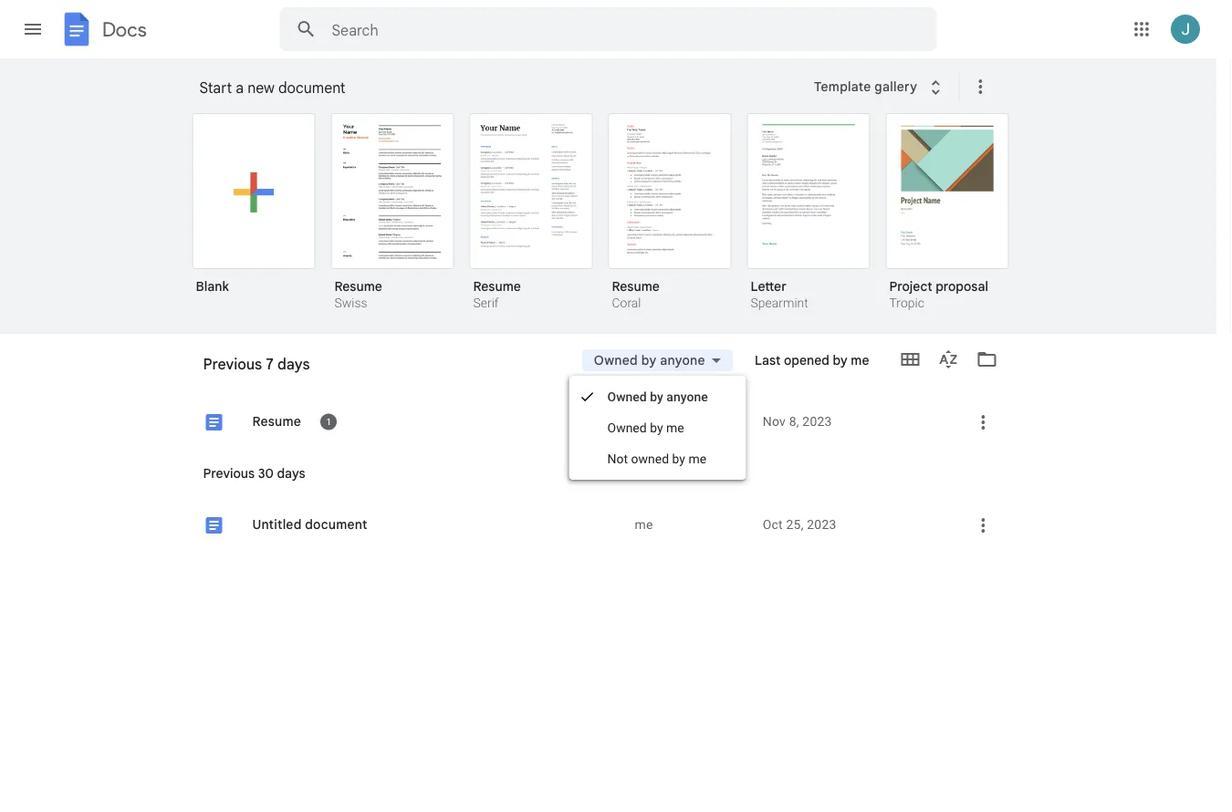 Task type: locate. For each thing, give the bounding box(es) containing it.
previous inside heading
[[203, 355, 262, 373]]

resume up serif
[[473, 279, 521, 294]]

days for previous 30 days
[[278, 355, 310, 373]]

30
[[258, 466, 274, 482]]

tropic
[[890, 296, 925, 311]]

1 horizontal spatial 7
[[266, 355, 274, 373]]

2023 right 8,
[[803, 415, 832, 430]]

not owned by me
[[608, 452, 707, 467]]

0 horizontal spatial 7
[[258, 363, 265, 378]]

project proposal tropic
[[890, 279, 989, 311]]

1 owned by me element from the top
[[635, 413, 749, 431]]

days inside heading
[[278, 355, 310, 373]]

owned by me element down "not owned by me"
[[635, 516, 749, 535]]

nov
[[763, 415, 786, 430]]

start
[[200, 79, 232, 97]]

2 previous from the top
[[203, 363, 255, 378]]

letter
[[751, 279, 787, 294]]

last up owned by me
[[673, 363, 699, 379]]

owned down coral
[[594, 352, 638, 368]]

2023 inside last opened by me nov 8, 2023 element
[[803, 415, 832, 430]]

1 vertical spatial owned by anyone
[[608, 389, 708, 405]]

1 vertical spatial 2023
[[807, 518, 837, 533]]

last opened by me nov 8, 2023 element
[[763, 413, 945, 431]]

previous
[[203, 355, 262, 373], [203, 363, 255, 378], [203, 466, 255, 482]]

2023 inside last opened by me oct 25, 2023 element
[[807, 518, 837, 533]]

template
[[814, 79, 872, 95]]

by right owned
[[673, 452, 686, 467]]

0 vertical spatial anyone
[[660, 352, 706, 368]]

1 horizontal spatial opened
[[784, 352, 830, 368]]

swiss
[[335, 296, 368, 311]]

anyone down owned by anyone dropdown button
[[667, 389, 708, 405]]

owned by me element up "not owned by me"
[[635, 413, 749, 431]]

owned by me element
[[635, 413, 749, 431], [635, 516, 749, 535]]

opened
[[784, 352, 830, 368], [703, 363, 748, 379]]

document inside heading
[[279, 79, 346, 97]]

by up the "nov"
[[752, 363, 766, 379]]

last opened by me
[[755, 352, 870, 368], [673, 363, 788, 379]]

resume up coral
[[612, 279, 660, 294]]

a
[[236, 79, 244, 97]]

previous for previous 30 days
[[203, 355, 262, 373]]

oct 25, 2023
[[763, 518, 837, 533]]

previous 7 days
[[203, 355, 310, 373], [203, 363, 297, 378]]

owned by anyone up owned by me
[[608, 389, 708, 405]]

blank
[[196, 279, 229, 294]]

days
[[278, 355, 310, 373], [268, 363, 297, 378], [277, 466, 306, 482]]

owned
[[594, 352, 638, 368], [608, 389, 647, 405], [608, 420, 647, 436]]

Search bar text field
[[332, 21, 892, 39]]

previous 7 days heading
[[189, 334, 555, 393]]

owned up owned by me
[[608, 389, 647, 405]]

last
[[755, 352, 781, 368], [673, 363, 699, 379]]

start a new document heading
[[200, 58, 803, 117]]

1 previous from the top
[[203, 355, 262, 373]]

0 horizontal spatial opened
[[703, 363, 748, 379]]

7
[[266, 355, 274, 373], [258, 363, 265, 378]]

letter spearmint
[[751, 279, 809, 311]]

document right 'untitled'
[[305, 517, 368, 533]]

anyone inside dropdown button
[[660, 352, 706, 368]]

resume coral
[[612, 279, 660, 311]]

docs link
[[58, 11, 147, 51]]

not
[[608, 452, 628, 467]]

0 vertical spatial owned by me element
[[635, 413, 749, 431]]

untitled document
[[252, 517, 368, 533]]

previous 7 days inside heading
[[203, 355, 310, 373]]

nov 8, 2023
[[763, 415, 832, 430]]

owned by anyone
[[594, 352, 706, 368], [608, 389, 708, 405]]

docs
[[102, 17, 147, 42]]

owned by me element for nov
[[635, 413, 749, 431]]

document inside option
[[305, 517, 368, 533]]

by down resume coral in the top of the page
[[642, 352, 657, 368]]

document right the new
[[279, 79, 346, 97]]

untitled document option
[[183, 503, 1010, 810]]

0 vertical spatial document
[[279, 79, 346, 97]]

2023 right 25,
[[807, 518, 837, 533]]

me down owned
[[635, 518, 653, 533]]

previous 7 days for previous 30 days
[[203, 355, 310, 373]]

resume up swiss
[[335, 279, 382, 294]]

list box
[[192, 110, 1032, 335]]

owned up not
[[608, 420, 647, 436]]

list box containing blank
[[192, 110, 1032, 335]]

0 vertical spatial owned
[[594, 352, 638, 368]]

2023
[[803, 415, 832, 430], [807, 518, 837, 533]]

0 vertical spatial 2023
[[803, 415, 832, 430]]

2 previous 7 days from the top
[[203, 363, 297, 378]]

project proposal option
[[886, 113, 1009, 313]]

menu
[[569, 376, 747, 480]]

previous 7 days for resume
[[203, 363, 297, 378]]

serif
[[473, 296, 499, 311]]

last opened by me up the nov 8, 2023
[[755, 352, 870, 368]]

owned by me element for oct
[[635, 516, 749, 535]]

7 inside previous 7 days heading
[[266, 355, 274, 373]]

None search field
[[280, 7, 937, 51]]

owned by anyone down coral
[[594, 352, 706, 368]]

previous 30 days
[[203, 466, 306, 482]]

last down spearmint
[[755, 352, 781, 368]]

resume
[[335, 279, 382, 294], [473, 279, 521, 294], [612, 279, 660, 294], [252, 414, 301, 430]]

oct
[[763, 518, 783, 533]]

project
[[890, 279, 933, 294]]

1 vertical spatial owned by me element
[[635, 516, 749, 535]]

0 vertical spatial owned by anyone
[[594, 352, 706, 368]]

2 owned by me element from the top
[[635, 516, 749, 535]]

me
[[851, 352, 870, 368], [770, 363, 788, 379], [635, 415, 653, 430], [667, 420, 685, 436], [689, 452, 707, 467], [635, 518, 653, 533]]

proposal
[[936, 279, 989, 294]]

resume google docs 1 follow up element
[[251, 411, 624, 433]]

1 vertical spatial document
[[305, 517, 368, 533]]

anyone up owned by me
[[660, 352, 706, 368]]

document
[[279, 79, 346, 97], [305, 517, 368, 533]]

resume option
[[331, 113, 454, 313], [470, 113, 593, 313], [609, 113, 732, 313], [183, 400, 1010, 810]]

resume for resume coral
[[612, 279, 660, 294]]

anyone
[[660, 352, 706, 368], [667, 389, 708, 405]]

1 button
[[318, 411, 340, 433], [320, 413, 338, 431]]

by
[[642, 352, 657, 368], [833, 352, 848, 368], [752, 363, 766, 379], [650, 389, 664, 405], [650, 420, 663, 436], [673, 452, 686, 467]]

2023 for oct 25, 2023
[[807, 518, 837, 533]]

me up the "nov"
[[770, 363, 788, 379]]

1 previous 7 days from the top
[[203, 355, 310, 373]]

resume left 1
[[252, 414, 301, 430]]



Task type: describe. For each thing, give the bounding box(es) containing it.
7 for previous 30 days
[[266, 355, 274, 373]]

8,
[[790, 415, 800, 430]]

template gallery
[[814, 79, 918, 95]]

me right owned
[[689, 452, 707, 467]]

owned by anyone button
[[582, 350, 733, 372]]

template gallery button
[[803, 70, 959, 103]]

0 horizontal spatial last
[[673, 363, 699, 379]]

new
[[248, 79, 275, 97]]

by up "not owned by me"
[[650, 420, 663, 436]]

1 horizontal spatial last
[[755, 352, 781, 368]]

3 previous from the top
[[203, 466, 255, 482]]

me up owned
[[635, 415, 653, 430]]

owned inside dropdown button
[[594, 352, 638, 368]]

resume serif
[[473, 279, 521, 311]]

resume for resume
[[252, 414, 301, 430]]

letter option
[[747, 113, 871, 313]]

resume for resume serif
[[473, 279, 521, 294]]

blank option
[[192, 113, 315, 308]]

owned by anyone inside dropdown button
[[594, 352, 706, 368]]

1 vertical spatial owned
[[608, 389, 647, 405]]

me inside option
[[635, 518, 653, 533]]

resume for resume swiss
[[335, 279, 382, 294]]

main menu image
[[22, 18, 44, 40]]

search image
[[288, 11, 325, 47]]

days for resume
[[268, 363, 297, 378]]

start a new document
[[200, 79, 346, 97]]

spearmint
[[751, 296, 809, 311]]

more actions. image
[[966, 76, 992, 98]]

by up owned by me
[[650, 389, 664, 405]]

untitled
[[252, 517, 302, 533]]

25,
[[787, 518, 804, 533]]

owned
[[631, 452, 669, 467]]

by up last opened by me nov 8, 2023 element
[[833, 352, 848, 368]]

last opened by me up the "nov"
[[673, 363, 788, 379]]

resume swiss
[[335, 279, 382, 311]]

owned by me
[[608, 420, 685, 436]]

gallery
[[875, 79, 918, 95]]

1
[[327, 416, 331, 428]]

me up last opened by me nov 8, 2023 element
[[851, 352, 870, 368]]

2023 for nov 8, 2023
[[803, 415, 832, 430]]

coral
[[612, 296, 641, 311]]

me up "not owned by me"
[[667, 420, 685, 436]]

7 for resume
[[258, 363, 265, 378]]

last opened by me oct 25, 2023 element
[[763, 516, 945, 535]]

previous for resume
[[203, 363, 255, 378]]

by inside dropdown button
[[642, 352, 657, 368]]

1 vertical spatial anyone
[[667, 389, 708, 405]]

menu containing owned by anyone
[[569, 376, 747, 480]]

2 vertical spatial owned
[[608, 420, 647, 436]]



Task type: vqa. For each thing, say whether or not it's contained in the screenshot.
Previous
yes



